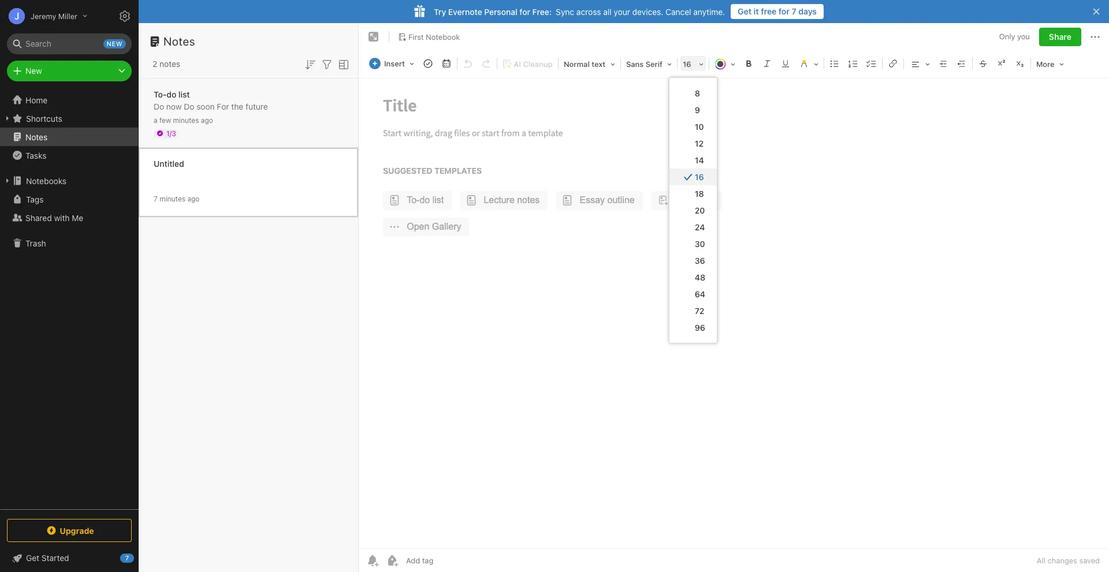 Task type: locate. For each thing, give the bounding box(es) containing it.
all
[[1037, 556, 1046, 566]]

for inside button
[[779, 6, 790, 16]]

list
[[178, 89, 190, 99]]

expand note image
[[367, 30, 381, 44]]

1 vertical spatial 16
[[695, 172, 704, 182]]

first notebook
[[409, 32, 460, 41]]

changes
[[1048, 556, 1078, 566]]

add tag image
[[385, 554, 399, 568]]

20 link
[[670, 202, 717, 219]]

48
[[695, 273, 706, 283]]

0 horizontal spatial for
[[520, 7, 530, 16]]

0 horizontal spatial 7
[[125, 555, 129, 562]]

1 vertical spatial notes
[[25, 132, 48, 142]]

share button
[[1040, 28, 1082, 46]]

0 horizontal spatial do
[[154, 101, 164, 111]]

7 left days at the right top
[[792, 6, 797, 16]]

get
[[738, 6, 752, 16], [26, 554, 39, 563]]

16 up 18
[[695, 172, 704, 182]]

miller
[[58, 11, 77, 21]]

18
[[695, 189, 704, 199]]

for left the free:
[[520, 7, 530, 16]]

1 horizontal spatial do
[[184, 101, 194, 111]]

7 for 7
[[125, 555, 129, 562]]

new
[[107, 40, 123, 47]]

0 vertical spatial ago
[[201, 116, 213, 125]]

do
[[154, 101, 164, 111], [184, 101, 194, 111]]

shortcuts
[[26, 114, 62, 123]]

notes link
[[0, 128, 138, 146]]

expand notebooks image
[[3, 176, 12, 185]]

2 vertical spatial 7
[[125, 555, 129, 562]]

home
[[25, 95, 48, 105]]

free
[[761, 6, 777, 16]]

get for get started
[[26, 554, 39, 563]]

insert
[[384, 59, 405, 68]]

add filters image
[[320, 58, 334, 72]]

More actions field
[[1089, 28, 1103, 46]]

minutes down untitled
[[160, 194, 186, 203]]

indent image
[[936, 55, 952, 72]]

get inside button
[[738, 6, 752, 16]]

notes up tasks
[[25, 132, 48, 142]]

0 vertical spatial 7
[[792, 6, 797, 16]]

started
[[42, 554, 69, 563]]

bulleted list image
[[827, 55, 843, 72]]

48 link
[[670, 269, 717, 286]]

7 inside note list element
[[154, 194, 158, 203]]

Highlight field
[[795, 55, 823, 72]]

for
[[779, 6, 790, 16], [520, 7, 530, 16]]

0 horizontal spatial ago
[[187, 194, 200, 203]]

2 horizontal spatial 7
[[792, 6, 797, 16]]

sans serif
[[626, 60, 663, 69]]

1 horizontal spatial 7
[[154, 194, 158, 203]]

insert link image
[[885, 55, 901, 72]]

share
[[1049, 32, 1072, 42]]

tree
[[0, 91, 139, 509]]

Add tag field
[[405, 556, 492, 566]]

first
[[409, 32, 424, 41]]

notes
[[164, 35, 195, 48], [25, 132, 48, 142]]

8 9 10
[[695, 88, 704, 132]]

7 down untitled
[[154, 194, 158, 203]]

1 vertical spatial 7
[[154, 194, 158, 203]]

italic image
[[759, 55, 775, 72]]

for right free
[[779, 6, 790, 16]]

1 horizontal spatial notes
[[164, 35, 195, 48]]

try evernote personal for free: sync across all your devices. cancel anytime.
[[434, 7, 725, 16]]

Font size field
[[679, 55, 708, 72]]

a few minutes ago
[[154, 116, 213, 125]]

1 horizontal spatial 16
[[695, 172, 704, 182]]

notebook
[[426, 32, 460, 41]]

Font family field
[[622, 55, 676, 72]]

it
[[754, 6, 759, 16]]

1 for from the left
[[779, 6, 790, 16]]

7
[[792, 6, 797, 16], [154, 194, 158, 203], [125, 555, 129, 562]]

0 horizontal spatial 16
[[683, 60, 691, 69]]

days
[[799, 6, 817, 16]]

upgrade button
[[7, 520, 132, 543]]

7 left click to collapse 'icon'
[[125, 555, 129, 562]]

View options field
[[334, 57, 351, 72]]

1 horizontal spatial get
[[738, 6, 752, 16]]

30 link
[[670, 236, 717, 253]]

7 inside help and learning task checklist field
[[125, 555, 129, 562]]

minutes down now
[[173, 116, 199, 125]]

tasks
[[25, 151, 46, 160]]

sync
[[556, 7, 574, 16]]

strikethrough image
[[975, 55, 992, 72]]

0 vertical spatial notes
[[164, 35, 195, 48]]

Font color field
[[711, 55, 740, 72]]

minutes
[[173, 116, 199, 125], [160, 194, 186, 203]]

0 horizontal spatial get
[[26, 554, 39, 563]]

do down to- at the top of page
[[154, 101, 164, 111]]

notes inside tree
[[25, 132, 48, 142]]

future
[[246, 101, 268, 111]]

get left it
[[738, 6, 752, 16]]

1 vertical spatial get
[[26, 554, 39, 563]]

30
[[695, 239, 705, 249]]

2 for from the left
[[520, 7, 530, 16]]

dropdown list menu
[[670, 85, 717, 336]]

get left started on the bottom of the page
[[26, 554, 39, 563]]

untitled
[[154, 159, 184, 168]]

get it free for 7 days
[[738, 6, 817, 16]]

72 link
[[670, 303, 717, 320]]

get inside help and learning task checklist field
[[26, 554, 39, 563]]

subscript image
[[1012, 55, 1029, 72]]

do down list
[[184, 101, 194, 111]]

0 vertical spatial 16
[[683, 60, 691, 69]]

normal text
[[564, 60, 606, 69]]

1 horizontal spatial for
[[779, 6, 790, 16]]

1 vertical spatial minutes
[[160, 194, 186, 203]]

tags
[[26, 194, 44, 204]]

16
[[683, 60, 691, 69], [695, 172, 704, 182]]

only
[[1000, 32, 1016, 41]]

try
[[434, 7, 446, 16]]

calendar event image
[[439, 55, 455, 72]]

2
[[153, 59, 157, 69]]

8 link
[[670, 85, 717, 102]]

0 vertical spatial minutes
[[173, 116, 199, 125]]

task image
[[420, 55, 436, 72]]

to-
[[154, 89, 167, 99]]

shared with me
[[25, 213, 83, 223]]

0 vertical spatial get
[[738, 6, 752, 16]]

16 link
[[670, 169, 717, 185]]

bold image
[[741, 55, 757, 72]]

0 horizontal spatial notes
[[25, 132, 48, 142]]

14
[[695, 155, 704, 165]]

the
[[231, 101, 243, 111]]

notes up notes
[[164, 35, 195, 48]]

16 up 8 link
[[683, 60, 691, 69]]

serif
[[646, 60, 663, 69]]

ago
[[201, 116, 213, 125], [187, 194, 200, 203]]

8
[[695, 88, 700, 98]]

with
[[54, 213, 70, 223]]

notes
[[160, 59, 180, 69]]

for for free:
[[520, 7, 530, 16]]



Task type: describe. For each thing, give the bounding box(es) containing it.
all changes saved
[[1037, 556, 1100, 566]]

Search text field
[[15, 34, 124, 54]]

soon
[[197, 101, 215, 111]]

Sort options field
[[303, 57, 317, 72]]

24
[[695, 222, 705, 232]]

1 vertical spatial ago
[[187, 194, 200, 203]]

36 link
[[670, 253, 717, 269]]

Insert field
[[366, 55, 418, 72]]

12 link
[[670, 135, 717, 152]]

notes inside note list element
[[164, 35, 195, 48]]

1 horizontal spatial ago
[[201, 116, 213, 125]]

only you
[[1000, 32, 1030, 41]]

tree containing home
[[0, 91, 139, 509]]

get for get it free for 7 days
[[738, 6, 752, 16]]

settings image
[[118, 9, 132, 23]]

across
[[577, 7, 601, 16]]

72
[[695, 306, 705, 316]]

me
[[72, 213, 83, 223]]

add a reminder image
[[366, 554, 380, 568]]

trash
[[25, 238, 46, 248]]

get it free for 7 days button
[[731, 4, 824, 19]]

Note Editor text field
[[359, 79, 1110, 549]]

more
[[1037, 60, 1055, 69]]

cancel
[[666, 7, 691, 16]]

shortcuts button
[[0, 109, 138, 128]]

for for 7
[[779, 6, 790, 16]]

get started
[[26, 554, 69, 563]]

12
[[695, 139, 704, 149]]

new search field
[[15, 34, 126, 54]]

for
[[217, 101, 229, 111]]

new
[[25, 66, 42, 76]]

jeremy miller
[[31, 11, 77, 21]]

numbered list image
[[845, 55, 862, 72]]

14 link
[[670, 152, 717, 169]]

note list element
[[139, 23, 359, 573]]

outdent image
[[954, 55, 970, 72]]

shared
[[25, 213, 52, 223]]

1/3
[[166, 129, 176, 138]]

Add filters field
[[320, 57, 334, 72]]

18 link
[[670, 185, 717, 202]]

Help and Learning task checklist field
[[0, 550, 139, 568]]

few
[[159, 116, 171, 125]]

36
[[695, 256, 705, 266]]

upgrade
[[60, 526, 94, 536]]

click to collapse image
[[134, 551, 143, 565]]

new button
[[7, 61, 132, 81]]

checklist image
[[864, 55, 880, 72]]

1 do from the left
[[154, 101, 164, 111]]

tags button
[[0, 190, 138, 209]]

More field
[[1033, 55, 1068, 72]]

home link
[[0, 91, 139, 109]]

notebooks
[[26, 176, 67, 186]]

jeremy
[[31, 11, 56, 21]]

sans
[[626, 60, 644, 69]]

first notebook button
[[394, 29, 464, 45]]

text
[[592, 60, 606, 69]]

Heading level field
[[560, 55, 619, 72]]

2 do from the left
[[184, 101, 194, 111]]

normal
[[564, 60, 590, 69]]

96
[[695, 323, 706, 333]]

now
[[166, 101, 182, 111]]

to-do list
[[154, 89, 190, 99]]

a
[[154, 116, 158, 125]]

more actions image
[[1089, 30, 1103, 44]]

saved
[[1080, 556, 1100, 566]]

free:
[[533, 7, 552, 16]]

64 link
[[670, 286, 717, 303]]

96 link
[[670, 320, 717, 336]]

10 link
[[670, 118, 717, 135]]

devices.
[[633, 7, 664, 16]]

20
[[695, 206, 705, 216]]

your
[[614, 7, 630, 16]]

Alignment field
[[906, 55, 934, 72]]

do now do soon for the future
[[154, 101, 268, 111]]

evernote
[[448, 7, 482, 16]]

trash link
[[0, 234, 138, 253]]

note window element
[[359, 23, 1110, 573]]

7 for 7 minutes ago
[[154, 194, 158, 203]]

9 link
[[670, 102, 717, 118]]

10
[[695, 122, 704, 132]]

16 inside 16 link
[[695, 172, 704, 182]]

underline image
[[778, 55, 794, 72]]

personal
[[484, 7, 518, 16]]

7 minutes ago
[[154, 194, 200, 203]]

2 notes
[[153, 59, 180, 69]]

superscript image
[[994, 55, 1010, 72]]

16 inside font size field
[[683, 60, 691, 69]]

do
[[167, 89, 176, 99]]

notebooks link
[[0, 172, 138, 190]]

tasks button
[[0, 146, 138, 165]]

shared with me link
[[0, 209, 138, 227]]

24 link
[[670, 219, 717, 236]]

16 menu item
[[670, 169, 717, 185]]

9
[[695, 105, 700, 115]]

you
[[1018, 32, 1030, 41]]

Account field
[[0, 5, 87, 28]]

7 inside button
[[792, 6, 797, 16]]



Task type: vqa. For each thing, say whether or not it's contained in the screenshot.
10
yes



